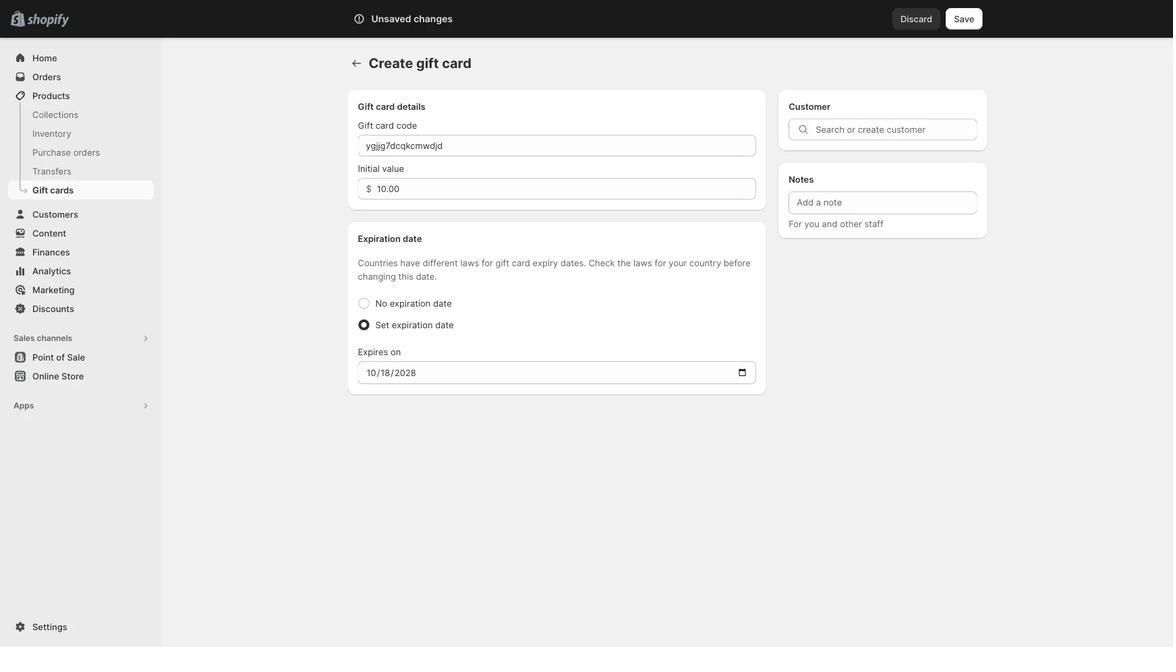 Task type: vqa. For each thing, say whether or not it's contained in the screenshot.
gift to the top
yes



Task type: describe. For each thing, give the bounding box(es) containing it.
home link
[[8, 49, 154, 67]]

transfers link
[[8, 162, 154, 181]]

the
[[618, 258, 631, 268]]

transfers
[[32, 166, 71, 176]]

set
[[376, 320, 389, 330]]

and
[[822, 219, 838, 229]]

online
[[32, 371, 59, 382]]

dates.
[[561, 258, 586, 268]]

Add a note text field
[[789, 192, 977, 215]]

for you and other staff
[[789, 219, 884, 229]]

marketing link
[[8, 281, 154, 300]]

countries have different laws for gift card expiry dates. check the laws for your country before changing this date.
[[358, 258, 751, 282]]

products
[[32, 90, 70, 101]]

collections
[[32, 109, 78, 120]]

orders
[[73, 147, 100, 158]]

search button
[[391, 8, 782, 30]]

inventory link
[[8, 124, 154, 143]]

expires
[[358, 347, 388, 357]]

staff
[[865, 219, 884, 229]]

create
[[369, 55, 413, 72]]

set expiration date
[[376, 320, 454, 330]]

0 vertical spatial date
[[403, 233, 422, 244]]

orders
[[32, 72, 61, 82]]

card inside countries have different laws for gift card expiry dates. check the laws for your country before changing this date.
[[512, 258, 530, 268]]

on
[[391, 347, 401, 357]]

expiration date
[[358, 233, 422, 244]]

2 for from the left
[[655, 258, 666, 268]]

shopify image
[[27, 14, 69, 27]]

value
[[382, 163, 404, 174]]

date.
[[416, 271, 437, 282]]

sales channels button
[[8, 329, 154, 348]]

have
[[401, 258, 420, 268]]

collections link
[[8, 105, 154, 124]]

Search or create customer text field
[[816, 119, 977, 140]]

your
[[669, 258, 687, 268]]

2 laws from the left
[[634, 258, 652, 268]]

inventory
[[32, 128, 71, 139]]

gift for gift card details
[[358, 101, 374, 112]]

card up gift card code
[[376, 101, 395, 112]]

changes
[[414, 13, 453, 25]]

analytics
[[32, 266, 71, 276]]

expiration for set
[[392, 320, 433, 330]]

country
[[690, 258, 721, 268]]

point of sale link
[[8, 348, 154, 367]]

discounts
[[32, 304, 74, 314]]

marketing
[[32, 285, 75, 295]]

date for set expiration date
[[435, 320, 454, 330]]

gift for gift cards
[[32, 185, 48, 195]]

customer
[[789, 101, 831, 112]]

$
[[366, 184, 372, 194]]

card down gift card details
[[376, 120, 394, 131]]

products link
[[8, 86, 154, 105]]

customers link
[[8, 205, 154, 224]]

online store link
[[8, 367, 154, 386]]

settings
[[32, 622, 67, 633]]

point of sale button
[[0, 348, 162, 367]]

different
[[423, 258, 458, 268]]

online store button
[[0, 367, 162, 386]]

code
[[397, 120, 417, 131]]

content link
[[8, 224, 154, 243]]

other
[[840, 219, 862, 229]]

point
[[32, 352, 54, 363]]

finances
[[32, 247, 70, 257]]

home
[[32, 53, 57, 63]]

unsaved changes
[[371, 13, 453, 25]]

discounts link
[[8, 300, 154, 319]]

gift card code
[[358, 120, 417, 131]]

of
[[56, 352, 65, 363]]

before
[[724, 258, 751, 268]]

for
[[789, 219, 802, 229]]



Task type: locate. For each thing, give the bounding box(es) containing it.
orders link
[[8, 67, 154, 86]]

sales
[[13, 334, 35, 343]]

expires on
[[358, 347, 401, 357]]

apps
[[13, 401, 34, 411]]

2 vertical spatial gift
[[32, 185, 48, 195]]

initial
[[358, 163, 380, 174]]

0 vertical spatial expiration
[[390, 298, 431, 309]]

expiration
[[390, 298, 431, 309], [392, 320, 433, 330]]

customers
[[32, 209, 78, 220]]

store
[[61, 371, 84, 382]]

gift left cards
[[32, 185, 48, 195]]

apps button
[[8, 397, 154, 416]]

finances link
[[8, 243, 154, 262]]

discard link
[[893, 8, 941, 30]]

no expiration date
[[376, 298, 452, 309]]

details
[[397, 101, 426, 112]]

discard
[[901, 13, 933, 24]]

0 horizontal spatial laws
[[461, 258, 479, 268]]

1 horizontal spatial laws
[[634, 258, 652, 268]]

1 vertical spatial date
[[433, 298, 452, 309]]

laws right "the"
[[634, 258, 652, 268]]

notes
[[789, 174, 814, 185]]

Expires on date field
[[358, 362, 757, 385]]

gift
[[416, 55, 439, 72], [496, 258, 509, 268]]

for right different
[[482, 258, 493, 268]]

gift cards link
[[8, 181, 154, 200]]

0 horizontal spatial for
[[482, 258, 493, 268]]

card left expiry
[[512, 258, 530, 268]]

unsaved
[[371, 13, 411, 25]]

date down no expiration date
[[435, 320, 454, 330]]

expiration for no
[[390, 298, 431, 309]]

initial value
[[358, 163, 404, 174]]

gift left expiry
[[496, 258, 509, 268]]

save button
[[946, 8, 983, 30]]

Initial value text field
[[377, 178, 757, 200]]

settings link
[[8, 618, 154, 637]]

gift for gift card code
[[358, 120, 373, 131]]

1 vertical spatial gift
[[358, 120, 373, 131]]

expiration down no expiration date
[[392, 320, 433, 330]]

date down date.
[[433, 298, 452, 309]]

1 vertical spatial gift
[[496, 258, 509, 268]]

date for no expiration date
[[433, 298, 452, 309]]

expiry
[[533, 258, 558, 268]]

laws right different
[[461, 258, 479, 268]]

1 vertical spatial expiration
[[392, 320, 433, 330]]

laws
[[461, 258, 479, 268], [634, 258, 652, 268]]

channels
[[37, 334, 72, 343]]

for
[[482, 258, 493, 268], [655, 258, 666, 268]]

sales channels
[[13, 334, 72, 343]]

1 horizontal spatial gift
[[496, 258, 509, 268]]

1 laws from the left
[[461, 258, 479, 268]]

check
[[589, 258, 615, 268]]

purchase orders
[[32, 147, 100, 158]]

gift inside countries have different laws for gift card expiry dates. check the laws for your country before changing this date.
[[496, 258, 509, 268]]

expiration up set expiration date
[[390, 298, 431, 309]]

Gift card code text field
[[358, 135, 757, 157]]

1 horizontal spatial for
[[655, 258, 666, 268]]

0 vertical spatial gift
[[358, 101, 374, 112]]

0 horizontal spatial gift
[[416, 55, 439, 72]]

gift
[[358, 101, 374, 112], [358, 120, 373, 131], [32, 185, 48, 195]]

cards
[[50, 185, 74, 195]]

purchase orders link
[[8, 143, 154, 162]]

purchase
[[32, 147, 71, 158]]

save
[[954, 13, 975, 24]]

date up have on the left of page
[[403, 233, 422, 244]]

for left the your
[[655, 258, 666, 268]]

gift down gift card details
[[358, 120, 373, 131]]

card down changes
[[442, 55, 472, 72]]

analytics link
[[8, 262, 154, 281]]

point of sale
[[32, 352, 85, 363]]

changing
[[358, 271, 396, 282]]

2 vertical spatial date
[[435, 320, 454, 330]]

countries
[[358, 258, 398, 268]]

create gift card
[[369, 55, 472, 72]]

1 for from the left
[[482, 258, 493, 268]]

gift cards
[[32, 185, 74, 195]]

online store
[[32, 371, 84, 382]]

gift right create
[[416, 55, 439, 72]]

gift up gift card code
[[358, 101, 374, 112]]

expiration
[[358, 233, 401, 244]]

0 vertical spatial gift
[[416, 55, 439, 72]]

date
[[403, 233, 422, 244], [433, 298, 452, 309], [435, 320, 454, 330]]

sale
[[67, 352, 85, 363]]

no
[[376, 298, 387, 309]]

card
[[442, 55, 472, 72], [376, 101, 395, 112], [376, 120, 394, 131], [512, 258, 530, 268]]

search
[[413, 13, 442, 24]]

gift card details
[[358, 101, 426, 112]]

this
[[399, 271, 414, 282]]

content
[[32, 228, 66, 239]]

you
[[805, 219, 820, 229]]



